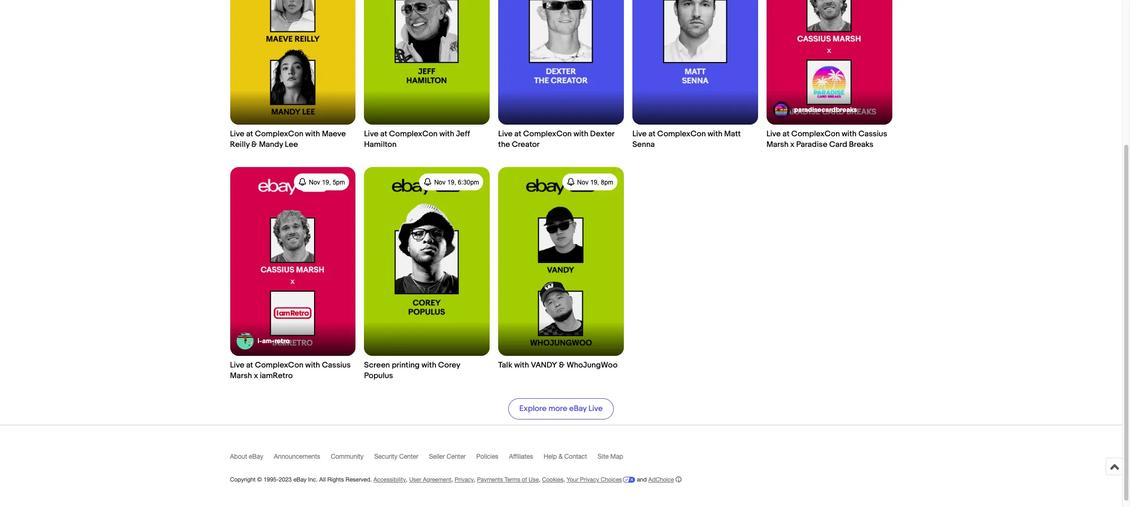 Task type: vqa. For each thing, say whether or not it's contained in the screenshot.
middle for
no



Task type: describe. For each thing, give the bounding box(es) containing it.
complexcon for live at complexcon with dexter the creator
[[523, 129, 572, 139]]

live for live at complexcon with matt senna
[[633, 129, 647, 139]]

at for live at complexcon with cassius marsh x iamretro
[[246, 360, 253, 371]]

all
[[320, 477, 326, 483]]

& inside live at complexcon with maeve reilly & mandy lee
[[252, 140, 257, 150]]

privacy link
[[455, 477, 474, 483]]

policies link
[[477, 453, 509, 466]]

jeff
[[456, 129, 470, 139]]

1 privacy from the left
[[455, 477, 474, 483]]

live at complexcon with jeff hamilton link
[[364, 0, 490, 150]]

nov 19, 6:30pm button
[[420, 174, 484, 191]]

explore
[[520, 404, 547, 414]]

explore more ebay live
[[520, 404, 603, 414]]

live at complexcon with maeve reilly & mandy lee
[[230, 129, 346, 150]]

live for live at complexcon with cassius marsh x iamretro
[[230, 360, 245, 371]]

2 privacy from the left
[[580, 477, 599, 483]]

at for live at complexcon with maeve reilly & mandy lee
[[246, 129, 253, 139]]

about
[[230, 453, 247, 461]]

the
[[499, 140, 510, 150]]

your privacy choices link
[[567, 477, 636, 483]]

affiliates
[[509, 453, 533, 461]]

community link
[[331, 453, 374, 466]]

retro
[[275, 337, 290, 346]]

senna
[[633, 140, 655, 150]]

rights
[[328, 477, 344, 483]]

cookies
[[542, 477, 564, 483]]

center for seller center
[[447, 453, 466, 461]]

seller center link
[[429, 453, 477, 466]]

more
[[549, 404, 568, 414]]

1 vertical spatial &
[[559, 360, 565, 371]]

marsh for live at complexcon with cassius marsh x iamretro
[[230, 371, 252, 381]]

paradisecardbreaks
[[795, 106, 858, 114]]

live at complexcon with matt senna
[[633, 129, 741, 150]]

accessibility
[[374, 477, 406, 483]]

nov 19, 5pm
[[309, 179, 345, 186]]

inc.
[[308, 477, 318, 483]]

i-
[[258, 337, 262, 346]]

live at complexcon with cassius marsh x paradise card breaks
[[767, 129, 888, 150]]

about ebay link
[[230, 453, 274, 466]]

cookies link
[[542, 477, 564, 483]]

payments terms of use link
[[477, 477, 539, 483]]

creator
[[512, 140, 540, 150]]

site map link
[[598, 453, 634, 466]]

5 , from the left
[[564, 477, 565, 483]]

site map
[[598, 453, 624, 461]]

map
[[611, 453, 624, 461]]

19, for with
[[322, 179, 331, 186]]

8pm
[[601, 179, 614, 186]]

nov 19, 5pm button
[[294, 174, 349, 191]]

with for live at complexcon with cassius marsh x paradise card breaks
[[842, 129, 857, 139]]

with for live at complexcon with maeve reilly & mandy lee
[[305, 129, 320, 139]]

live for live at complexcon with dexter the creator
[[499, 129, 513, 139]]

talk
[[499, 360, 513, 371]]

complexcon for live at complexcon with cassius marsh x paradise card breaks
[[792, 129, 841, 139]]

©
[[257, 477, 262, 483]]

1995-
[[264, 477, 279, 483]]

seller center
[[429, 453, 466, 461]]

x for paradise
[[791, 140, 795, 150]]

3 , from the left
[[474, 477, 476, 483]]

breaks
[[850, 140, 874, 150]]

accessibility link
[[374, 477, 406, 483]]

6:30pm
[[458, 179, 479, 186]]

corey
[[438, 360, 460, 371]]

reilly
[[230, 140, 250, 150]]

iamretro
[[260, 371, 293, 381]]

screen printing with corey populus
[[364, 360, 460, 381]]

payments
[[477, 477, 503, 483]]

paradisecardbreaks link
[[773, 102, 858, 119]]

2 , from the left
[[452, 477, 453, 483]]

paradisecardbreaks image
[[773, 102, 790, 119]]

at for live at complexcon with cassius marsh x paradise card breaks
[[783, 129, 790, 139]]

agreement
[[423, 477, 452, 483]]

screen printing with corey populus link
[[364, 167, 490, 382]]

hamilton
[[364, 140, 397, 150]]

with for live at complexcon with matt senna
[[708, 129, 723, 139]]

live at complexcon with maeve reilly & mandy lee link
[[230, 0, 356, 150]]

adchoice
[[649, 477, 674, 483]]

help & contact
[[544, 453, 587, 461]]

complexcon for live at complexcon with cassius marsh x iamretro
[[255, 360, 304, 371]]

ebay inside explore more ebay live link
[[570, 404, 587, 414]]

at for live at complexcon with matt senna
[[649, 129, 656, 139]]

policies
[[477, 453, 499, 461]]

2 vertical spatial &
[[559, 453, 563, 461]]

choices
[[601, 477, 622, 483]]

reserved.
[[346, 477, 372, 483]]

live right more
[[589, 404, 603, 414]]

matt
[[725, 129, 741, 139]]

copyright
[[230, 477, 256, 483]]

maeve
[[322, 129, 346, 139]]

card
[[830, 140, 848, 150]]

use
[[529, 477, 539, 483]]

of
[[522, 477, 527, 483]]

live at complexcon with dexter the creator
[[499, 129, 615, 150]]

and adchoice
[[636, 477, 674, 483]]



Task type: locate. For each thing, give the bounding box(es) containing it.
cassius up breaks
[[859, 129, 888, 139]]

0 vertical spatial ebay
[[570, 404, 587, 414]]

printing
[[392, 360, 420, 371]]

3 nov from the left
[[578, 179, 589, 186]]

nov 19, 8pm button
[[563, 174, 618, 191]]

complexcon up 'hamilton'
[[389, 129, 438, 139]]

center
[[399, 453, 419, 461], [447, 453, 466, 461]]

live up 'hamilton'
[[364, 129, 379, 139]]

i-am-retro
[[258, 337, 290, 346]]

nov left 5pm
[[309, 179, 320, 186]]

x inside live at complexcon with cassius marsh x paradise card breaks
[[791, 140, 795, 150]]

user
[[409, 477, 422, 483]]

complexcon for live at complexcon with matt senna
[[658, 129, 706, 139]]

, left cookies
[[539, 477, 541, 483]]

copyright © 1995-2023 ebay inc. all rights reserved. accessibility , user agreement , privacy , payments terms of use , cookies , your privacy choices
[[230, 477, 622, 483]]

0 horizontal spatial marsh
[[230, 371, 252, 381]]

cassius inside live at complexcon with cassius marsh x paradise card breaks
[[859, 129, 888, 139]]

live inside the live at complexcon with matt senna
[[633, 129, 647, 139]]

complexcon inside live at complexcon with jeff hamilton
[[389, 129, 438, 139]]

2 vertical spatial ebay
[[294, 477, 307, 483]]

, left payments at the left bottom of the page
[[474, 477, 476, 483]]

19, left 8pm
[[591, 179, 599, 186]]

0 horizontal spatial x
[[254, 371, 258, 381]]

x left paradise
[[791, 140, 795, 150]]

with inside live at complexcon with cassius marsh x iamretro
[[305, 360, 320, 371]]

complexcon inside live at complexcon with maeve reilly & mandy lee
[[255, 129, 304, 139]]

2 19, from the left
[[448, 179, 456, 186]]

1 vertical spatial cassius
[[322, 360, 351, 371]]

live up the
[[499, 129, 513, 139]]

cassius for live at complexcon with cassius marsh x paradise card breaks
[[859, 129, 888, 139]]

security center link
[[374, 453, 429, 466]]

1 horizontal spatial cassius
[[859, 129, 888, 139]]

nov left 8pm
[[578, 179, 589, 186]]

nov for &
[[578, 179, 589, 186]]

0 horizontal spatial nov
[[309, 179, 320, 186]]

marsh for live at complexcon with cassius marsh x paradise card breaks
[[767, 140, 789, 150]]

security center
[[374, 453, 419, 461]]

ebay right about
[[249, 453, 263, 461]]

complexcon inside live at complexcon with dexter the creator
[[523, 129, 572, 139]]

live down i am retro icon
[[230, 360, 245, 371]]

live down paradisecardbreaks icon
[[767, 129, 781, 139]]

site
[[598, 453, 609, 461]]

at for live at complexcon with jeff hamilton
[[380, 129, 387, 139]]

1 horizontal spatial privacy
[[580, 477, 599, 483]]

with inside live at complexcon with cassius marsh x paradise card breaks
[[842, 129, 857, 139]]

0 horizontal spatial cassius
[[322, 360, 351, 371]]

at inside live at complexcon with dexter the creator
[[515, 129, 522, 139]]

with inside the live at complexcon with matt senna
[[708, 129, 723, 139]]

1 horizontal spatial 19,
[[448, 179, 456, 186]]

ebay
[[570, 404, 587, 414], [249, 453, 263, 461], [294, 477, 307, 483]]

live inside live at complexcon with jeff hamilton
[[364, 129, 379, 139]]

nov left the 6:30pm
[[434, 179, 446, 186]]

live up reilly
[[230, 129, 245, 139]]

with for live at complexcon with dexter the creator
[[574, 129, 589, 139]]

complexcon inside the live at complexcon with matt senna
[[658, 129, 706, 139]]

3 19, from the left
[[591, 179, 599, 186]]

live inside live at complexcon with dexter the creator
[[499, 129, 513, 139]]

with inside live at complexcon with maeve reilly & mandy lee
[[305, 129, 320, 139]]

1 horizontal spatial center
[[447, 453, 466, 461]]

live at complexcon with dexter the creator link
[[499, 0, 624, 150]]

talk with vandy & whojungwoo link
[[499, 167, 624, 371]]

1 horizontal spatial ebay
[[294, 477, 307, 483]]

at
[[246, 129, 253, 139], [380, 129, 387, 139], [515, 129, 522, 139], [649, 129, 656, 139], [783, 129, 790, 139], [246, 360, 253, 371]]

2 center from the left
[[447, 453, 466, 461]]

about ebay
[[230, 453, 263, 461]]

0 vertical spatial marsh
[[767, 140, 789, 150]]

lee
[[285, 140, 298, 150]]

at inside live at complexcon with jeff hamilton
[[380, 129, 387, 139]]

help
[[544, 453, 557, 461]]

0 vertical spatial &
[[252, 140, 257, 150]]

1 center from the left
[[399, 453, 419, 461]]

marsh left paradise
[[767, 140, 789, 150]]

announcements
[[274, 453, 320, 461]]

live up senna in the right of the page
[[633, 129, 647, 139]]

1 vertical spatial ebay
[[249, 453, 263, 461]]

2 horizontal spatial ebay
[[570, 404, 587, 414]]

x
[[791, 140, 795, 150], [254, 371, 258, 381]]

&
[[252, 140, 257, 150], [559, 360, 565, 371], [559, 453, 563, 461]]

at down i am retro icon
[[246, 360, 253, 371]]

1 horizontal spatial nov
[[434, 179, 446, 186]]

affiliates link
[[509, 453, 544, 466]]

marsh down i am retro icon
[[230, 371, 252, 381]]

contact
[[565, 453, 587, 461]]

populus
[[364, 371, 393, 381]]

talk with vandy & whojungwoo
[[499, 360, 618, 371]]

terms
[[505, 477, 521, 483]]

whojungwoo
[[567, 360, 618, 371]]

live for live at complexcon with jeff hamilton
[[364, 129, 379, 139]]

& right help
[[559, 453, 563, 461]]

1 horizontal spatial x
[[791, 140, 795, 150]]

with inside screen printing with corey populus
[[422, 360, 437, 371]]

4 , from the left
[[539, 477, 541, 483]]

live inside live at complexcon with cassius marsh x iamretro
[[230, 360, 245, 371]]

at up the creator
[[515, 129, 522, 139]]

complexcon for live at complexcon with maeve reilly & mandy lee
[[255, 129, 304, 139]]

1 vertical spatial x
[[254, 371, 258, 381]]

0 vertical spatial cassius
[[859, 129, 888, 139]]

with
[[305, 129, 320, 139], [440, 129, 455, 139], [574, 129, 589, 139], [708, 129, 723, 139], [842, 129, 857, 139], [305, 360, 320, 371], [422, 360, 437, 371], [515, 360, 529, 371]]

1 horizontal spatial marsh
[[767, 140, 789, 150]]

with inside live at complexcon with dexter the creator
[[574, 129, 589, 139]]

19,
[[322, 179, 331, 186], [448, 179, 456, 186], [591, 179, 599, 186]]

x inside live at complexcon with cassius marsh x iamretro
[[254, 371, 258, 381]]

cassius
[[859, 129, 888, 139], [322, 360, 351, 371]]

19, left the 6:30pm
[[448, 179, 456, 186]]

marsh inside live at complexcon with cassius marsh x iamretro
[[230, 371, 252, 381]]

2 horizontal spatial 19,
[[591, 179, 599, 186]]

seller
[[429, 453, 445, 461]]

live for live at complexcon with cassius marsh x paradise card breaks
[[767, 129, 781, 139]]

2 nov from the left
[[434, 179, 446, 186]]

1 nov from the left
[[309, 179, 320, 186]]

2023
[[279, 477, 292, 483]]

at inside live at complexcon with maeve reilly & mandy lee
[[246, 129, 253, 139]]

19, for &
[[591, 179, 599, 186]]

announcements link
[[274, 453, 331, 466]]

0 horizontal spatial 19,
[[322, 179, 331, 186]]

complexcon up mandy
[[255, 129, 304, 139]]

am-
[[262, 337, 275, 346]]

nov
[[309, 179, 320, 186], [434, 179, 446, 186], [578, 179, 589, 186]]

complexcon inside live at complexcon with cassius marsh x iamretro
[[255, 360, 304, 371]]

complexcon inside live at complexcon with cassius marsh x paradise card breaks
[[792, 129, 841, 139]]

complexcon up paradise
[[792, 129, 841, 139]]

i-am-retro link
[[237, 333, 290, 350]]

2 horizontal spatial nov
[[578, 179, 589, 186]]

19, left 5pm
[[322, 179, 331, 186]]

community
[[331, 453, 364, 461]]

marsh inside live at complexcon with cassius marsh x paradise card breaks
[[767, 140, 789, 150]]

i am retro image
[[237, 333, 254, 350]]

x for iamretro
[[254, 371, 258, 381]]

5pm
[[333, 179, 345, 186]]

adchoice link
[[649, 477, 682, 484]]

, left your
[[564, 477, 565, 483]]

complexcon for live at complexcon with jeff hamilton
[[389, 129, 438, 139]]

at inside live at complexcon with cassius marsh x paradise card breaks
[[783, 129, 790, 139]]

marsh
[[767, 140, 789, 150], [230, 371, 252, 381]]

0 vertical spatial x
[[791, 140, 795, 150]]

with for live at complexcon with jeff hamilton
[[440, 129, 455, 139]]

0 horizontal spatial center
[[399, 453, 419, 461]]

explore more ebay live link
[[509, 399, 614, 420]]

ebay inside about ebay link
[[249, 453, 263, 461]]

& right vandy
[[559, 360, 565, 371]]

1 vertical spatial marsh
[[230, 371, 252, 381]]

at up 'hamilton'
[[380, 129, 387, 139]]

privacy right your
[[580, 477, 599, 483]]

with inside live at complexcon with jeff hamilton
[[440, 129, 455, 139]]

at inside live at complexcon with cassius marsh x iamretro
[[246, 360, 253, 371]]

& right reilly
[[252, 140, 257, 150]]

nov 19, 6:30pm
[[434, 179, 479, 186]]

ebay left inc.
[[294, 477, 307, 483]]

privacy down seller center link
[[455, 477, 474, 483]]

nov 19, 8pm
[[578, 179, 614, 186]]

at down paradisecardbreaks icon
[[783, 129, 790, 139]]

complexcon up 'iamretro'
[[255, 360, 304, 371]]

live for live at complexcon with maeve reilly & mandy lee
[[230, 129, 245, 139]]

1 19, from the left
[[322, 179, 331, 186]]

live
[[230, 129, 245, 139], [364, 129, 379, 139], [499, 129, 513, 139], [633, 129, 647, 139], [767, 129, 781, 139], [230, 360, 245, 371], [589, 404, 603, 414]]

live inside live at complexcon with maeve reilly & mandy lee
[[230, 129, 245, 139]]

0 horizontal spatial ebay
[[249, 453, 263, 461]]

at up senna in the right of the page
[[649, 129, 656, 139]]

live at complexcon with jeff hamilton
[[364, 129, 470, 150]]

live inside live at complexcon with cassius marsh x paradise card breaks
[[767, 129, 781, 139]]

cassius inside live at complexcon with cassius marsh x iamretro
[[322, 360, 351, 371]]

at up reilly
[[246, 129, 253, 139]]

complexcon left matt
[[658, 129, 706, 139]]

ebay right more
[[570, 404, 587, 414]]

complexcon up the creator
[[523, 129, 572, 139]]

, left privacy link
[[452, 477, 453, 483]]

19, for corey
[[448, 179, 456, 186]]

, left user at the left
[[406, 477, 408, 483]]

cassius for live at complexcon with cassius marsh x iamretro
[[322, 360, 351, 371]]

paradise
[[797, 140, 828, 150]]

help & contact link
[[544, 453, 598, 466]]

with for live at complexcon with cassius marsh x iamretro
[[305, 360, 320, 371]]

nov for with
[[309, 179, 320, 186]]

0 horizontal spatial privacy
[[455, 477, 474, 483]]

security
[[374, 453, 398, 461]]

user agreement link
[[409, 477, 452, 483]]

at for live at complexcon with dexter the creator
[[515, 129, 522, 139]]

screen
[[364, 360, 390, 371]]

vandy
[[531, 360, 558, 371]]

at inside the live at complexcon with matt senna
[[649, 129, 656, 139]]

center for security center
[[399, 453, 419, 461]]

nov for corey
[[434, 179, 446, 186]]

and
[[637, 477, 647, 483]]

cassius left screen
[[322, 360, 351, 371]]

your
[[567, 477, 579, 483]]

1 , from the left
[[406, 477, 408, 483]]

center right "seller"
[[447, 453, 466, 461]]

center right the security
[[399, 453, 419, 461]]

dexter
[[591, 129, 615, 139]]

x left 'iamretro'
[[254, 371, 258, 381]]



